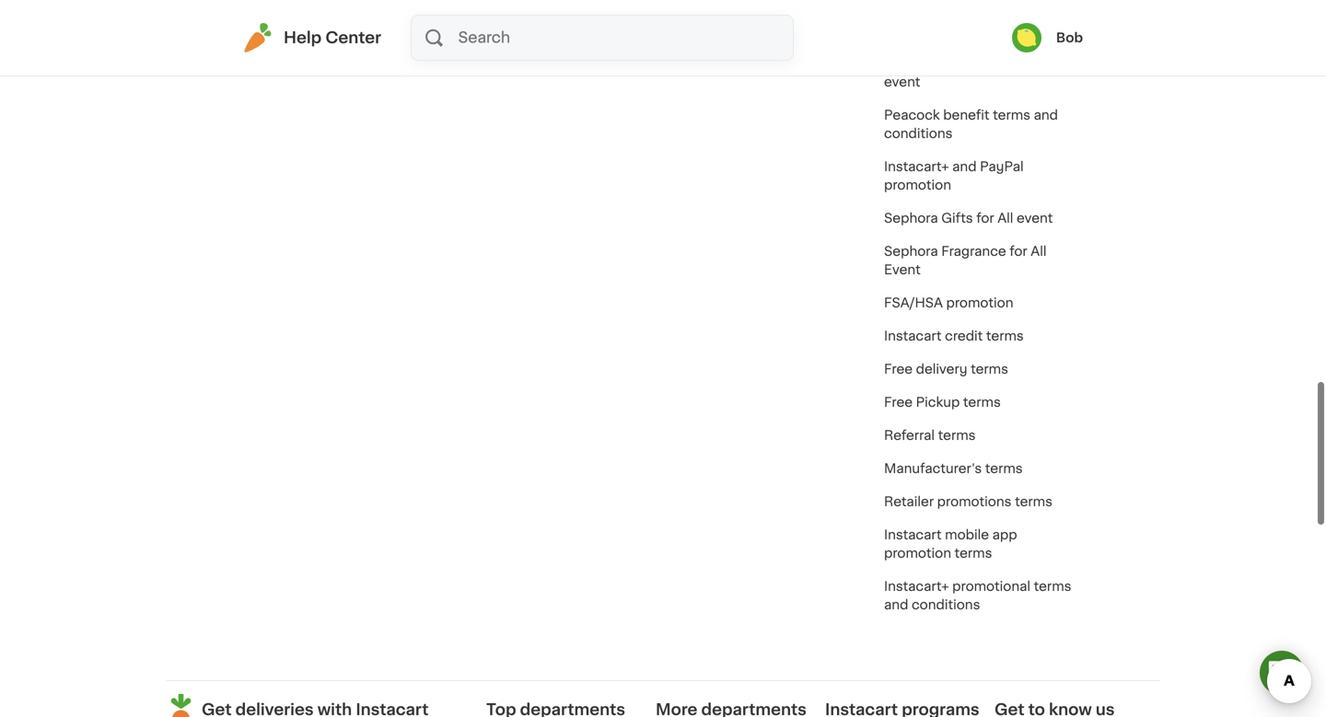 Task type: locate. For each thing, give the bounding box(es) containing it.
0 vertical spatial all
[[998, 212, 1014, 225]]

1 free from the top
[[885, 363, 913, 376]]

promotion
[[885, 179, 952, 192], [947, 297, 1014, 310], [885, 547, 952, 560]]

1 vertical spatial free
[[885, 396, 913, 409]]

all
[[998, 212, 1014, 225], [1031, 245, 1047, 258]]

instacart+ down peacock
[[885, 160, 950, 173]]

terms right credit
[[987, 330, 1024, 343]]

terms right pickup
[[964, 396, 1001, 409]]

all right fragrance
[[1031, 245, 1047, 258]]

1 vertical spatial for
[[1010, 245, 1028, 258]]

1 vertical spatial sephora
[[885, 212, 939, 225]]

0 vertical spatial and
[[1034, 109, 1059, 122]]

delivery
[[917, 363, 968, 376]]

promotion inside instacart+ and paypal promotion
[[885, 179, 952, 192]]

instacart down retailer
[[885, 529, 942, 542]]

terms up the app
[[1016, 496, 1053, 509]]

free delivery terms
[[885, 363, 1009, 376]]

terms for credit
[[987, 330, 1024, 343]]

terms up promotions
[[986, 463, 1023, 475]]

for inside sephora fragrance for all event
[[1010, 245, 1028, 258]]

0 horizontal spatial all
[[998, 212, 1014, 225]]

sephora gifts for all event
[[885, 212, 1054, 225]]

1 vertical spatial event
[[1017, 212, 1054, 225]]

sephora fragrance for all event
[[885, 245, 1047, 276]]

0 vertical spatial instacart+
[[885, 160, 950, 173]]

sephora up event at right
[[885, 245, 939, 258]]

and down savings
[[1034, 109, 1059, 122]]

terms
[[993, 109, 1031, 122], [987, 330, 1024, 343], [971, 363, 1009, 376], [964, 396, 1001, 409], [939, 429, 976, 442], [986, 463, 1023, 475], [1016, 496, 1053, 509], [955, 547, 993, 560], [1034, 581, 1072, 593]]

promotion inside instacart mobile app promotion terms
[[885, 547, 952, 560]]

instacart inside instacart mobile app promotion terms
[[885, 529, 942, 542]]

1 horizontal spatial and
[[953, 160, 977, 173]]

terms right benefit
[[993, 109, 1031, 122]]

2 vertical spatial sephora
[[885, 245, 939, 258]]

0 vertical spatial for
[[977, 212, 995, 225]]

1 horizontal spatial for
[[1010, 245, 1028, 258]]

all for gifts
[[998, 212, 1014, 225]]

2 instacart+ from the top
[[885, 581, 950, 593]]

terms down mobile
[[955, 547, 993, 560]]

1 vertical spatial conditions
[[912, 599, 981, 612]]

sephora for sephora holiday savings event
[[885, 57, 939, 70]]

instacart image
[[243, 23, 273, 53]]

free delivery terms link
[[874, 353, 1020, 386]]

1 vertical spatial instacart
[[885, 529, 942, 542]]

center
[[326, 30, 382, 46]]

and
[[1034, 109, 1059, 122], [953, 160, 977, 173], [885, 599, 909, 612]]

user avatar image
[[1013, 23, 1042, 53]]

conditions inside instacart+ promotional terms and conditions
[[912, 599, 981, 612]]

instacart+ for and
[[885, 581, 950, 593]]

0 horizontal spatial event
[[885, 76, 921, 88]]

1 instacart+ from the top
[[885, 160, 950, 173]]

instacart+ promotional terms and conditions
[[885, 581, 1072, 612]]

gifts
[[942, 212, 974, 225]]

sephora inside sephora fragrance for all event
[[885, 245, 939, 258]]

all inside sephora fragrance for all event
[[1031, 245, 1047, 258]]

event up peacock
[[885, 76, 921, 88]]

0 vertical spatial promotion
[[885, 179, 952, 192]]

1 instacart from the top
[[885, 330, 942, 343]]

conditions
[[885, 127, 953, 140], [912, 599, 981, 612]]

1 vertical spatial all
[[1031, 245, 1047, 258]]

terms for promotional
[[1034, 581, 1072, 593]]

holiday
[[942, 57, 989, 70]]

0 vertical spatial instacart
[[885, 330, 942, 343]]

event inside sephora holiday savings event
[[885, 76, 921, 88]]

0 vertical spatial event
[[885, 76, 921, 88]]

instacart+ down instacart mobile app promotion terms
[[885, 581, 950, 593]]

0 horizontal spatial and
[[885, 599, 909, 612]]

free left delivery at the right bottom of page
[[885, 363, 913, 376]]

peacock benefit terms and conditions
[[885, 109, 1059, 140]]

instacart for instacart credit terms
[[885, 330, 942, 343]]

instacart+ for promotion
[[885, 160, 950, 173]]

sephora inside the sephora gifts for all event link
[[885, 212, 939, 225]]

instacart+ inside instacart+ promotional terms and conditions
[[885, 581, 950, 593]]

conditions down promotional on the right of the page
[[912, 599, 981, 612]]

promotion for and
[[885, 179, 952, 192]]

event down paypal
[[1017, 212, 1054, 225]]

2 vertical spatial promotion
[[885, 547, 952, 560]]

0 vertical spatial conditions
[[885, 127, 953, 140]]

2 instacart from the top
[[885, 529, 942, 542]]

conditions for instacart+
[[912, 599, 981, 612]]

promotion down retailer
[[885, 547, 952, 560]]

referral terms link
[[874, 419, 987, 452]]

1 horizontal spatial all
[[1031, 245, 1047, 258]]

for
[[977, 212, 995, 225], [1010, 245, 1028, 258]]

sephora inside sephora holiday savings event
[[885, 57, 939, 70]]

1 horizontal spatial event
[[1017, 212, 1054, 225]]

terms inside instacart+ promotional terms and conditions
[[1034, 581, 1072, 593]]

credit
[[946, 330, 983, 343]]

for right gifts
[[977, 212, 995, 225]]

all for fragrance
[[1031, 245, 1047, 258]]

conditions inside peacock benefit terms and conditions
[[885, 127, 953, 140]]

sephora holiday savings event
[[885, 57, 1042, 88]]

1 sephora from the top
[[885, 57, 939, 70]]

sephora for sephora fragrance for all event
[[885, 245, 939, 258]]

manufacturer's terms link
[[874, 452, 1034, 486]]

instacart+ inside instacart+ and paypal promotion
[[885, 160, 950, 173]]

and inside instacart+ and paypal promotion
[[953, 160, 977, 173]]

sephora gifts for all event link
[[874, 202, 1065, 235]]

0 vertical spatial sephora
[[885, 57, 939, 70]]

instacart
[[885, 330, 942, 343], [885, 529, 942, 542]]

pickup
[[917, 396, 960, 409]]

benefit
[[944, 109, 990, 122]]

peacock benefit terms and conditions link
[[874, 99, 1084, 150]]

promotion for mobile
[[885, 547, 952, 560]]

instacart+
[[885, 160, 950, 173], [885, 581, 950, 593]]

event
[[885, 76, 921, 88], [1017, 212, 1054, 225]]

instacart for instacart mobile app promotion terms
[[885, 529, 942, 542]]

sephora
[[885, 57, 939, 70], [885, 212, 939, 225], [885, 245, 939, 258]]

and inside peacock benefit terms and conditions
[[1034, 109, 1059, 122]]

peacock
[[885, 109, 940, 122]]

and for benefit
[[1034, 109, 1059, 122]]

2 horizontal spatial and
[[1034, 109, 1059, 122]]

2 vertical spatial and
[[885, 599, 909, 612]]

terms inside peacock benefit terms and conditions
[[993, 109, 1031, 122]]

2 free from the top
[[885, 396, 913, 409]]

and down instacart mobile app promotion terms
[[885, 599, 909, 612]]

0 horizontal spatial for
[[977, 212, 995, 225]]

terms up 'manufacturer's terms' at the bottom right of the page
[[939, 429, 976, 442]]

instacart shopper app logo image
[[166, 692, 196, 718]]

all up fragrance
[[998, 212, 1014, 225]]

manufacturer's terms
[[885, 463, 1023, 475]]

for right fragrance
[[1010, 245, 1028, 258]]

for for fragrance
[[1010, 245, 1028, 258]]

3 sephora from the top
[[885, 245, 939, 258]]

sephora left gifts
[[885, 212, 939, 225]]

fragrance
[[942, 245, 1007, 258]]

1 vertical spatial instacart+
[[885, 581, 950, 593]]

free up referral
[[885, 396, 913, 409]]

instacart down fsa/hsa
[[885, 330, 942, 343]]

0 vertical spatial free
[[885, 363, 913, 376]]

conditions down peacock
[[885, 127, 953, 140]]

sephora up peacock
[[885, 57, 939, 70]]

1 vertical spatial and
[[953, 160, 977, 173]]

promotion up gifts
[[885, 179, 952, 192]]

and inside instacart+ promotional terms and conditions
[[885, 599, 909, 612]]

promotion up credit
[[947, 297, 1014, 310]]

retailer promotions terms
[[885, 496, 1053, 509]]

2 sephora from the top
[[885, 212, 939, 225]]

bob
[[1057, 31, 1084, 44]]

terms down credit
[[971, 363, 1009, 376]]

referral terms
[[885, 429, 976, 442]]

and left paypal
[[953, 160, 977, 173]]

manufacturer's
[[885, 463, 982, 475]]

terms right promotional on the right of the page
[[1034, 581, 1072, 593]]

sephora fragrance for all event link
[[874, 235, 1084, 287]]

free
[[885, 363, 913, 376], [885, 396, 913, 409]]



Task type: vqa. For each thing, say whether or not it's contained in the screenshot.
Frozen in 'link'
no



Task type: describe. For each thing, give the bounding box(es) containing it.
terms for delivery
[[971, 363, 1009, 376]]

sephora holiday savings event link
[[874, 47, 1084, 99]]

instacart mobile app promotion terms link
[[874, 519, 1084, 570]]

terms for benefit
[[993, 109, 1031, 122]]

fsa/hsa promotion link
[[874, 287, 1025, 320]]

promotions
[[938, 496, 1012, 509]]

app
[[993, 529, 1018, 542]]

instacart+ and paypal promotion link
[[874, 150, 1084, 202]]

referral
[[885, 429, 935, 442]]

for for gifts
[[977, 212, 995, 225]]

help
[[284, 30, 322, 46]]

bob link
[[1013, 23, 1084, 53]]

and for promotional
[[885, 599, 909, 612]]

free for free pickup terms
[[885, 396, 913, 409]]

paypal
[[981, 160, 1024, 173]]

instacart+ and paypal promotion
[[885, 160, 1024, 192]]

instacart credit terms
[[885, 330, 1024, 343]]

instacart+ promotional terms and conditions link
[[874, 570, 1084, 622]]

mobile
[[946, 529, 990, 542]]

terms for pickup
[[964, 396, 1001, 409]]

retailer promotions terms link
[[874, 486, 1064, 519]]

help center link
[[243, 23, 382, 53]]

free pickup terms
[[885, 396, 1001, 409]]

help center
[[284, 30, 382, 46]]

Search search field
[[457, 16, 793, 60]]

free pickup terms link
[[874, 386, 1013, 419]]

terms inside instacart mobile app promotion terms
[[955, 547, 993, 560]]

fsa/hsa promotion
[[885, 297, 1014, 310]]

free for free delivery terms
[[885, 363, 913, 376]]

conditions for peacock
[[885, 127, 953, 140]]

instacart credit terms link
[[874, 320, 1036, 353]]

event
[[885, 264, 921, 276]]

sephora for sephora gifts for all event
[[885, 212, 939, 225]]

retailer
[[885, 496, 934, 509]]

instacart mobile app promotion terms
[[885, 529, 1018, 560]]

terms for promotions
[[1016, 496, 1053, 509]]

savings
[[993, 57, 1042, 70]]

fsa/hsa
[[885, 297, 944, 310]]

1 vertical spatial promotion
[[947, 297, 1014, 310]]

promotional
[[953, 581, 1031, 593]]



